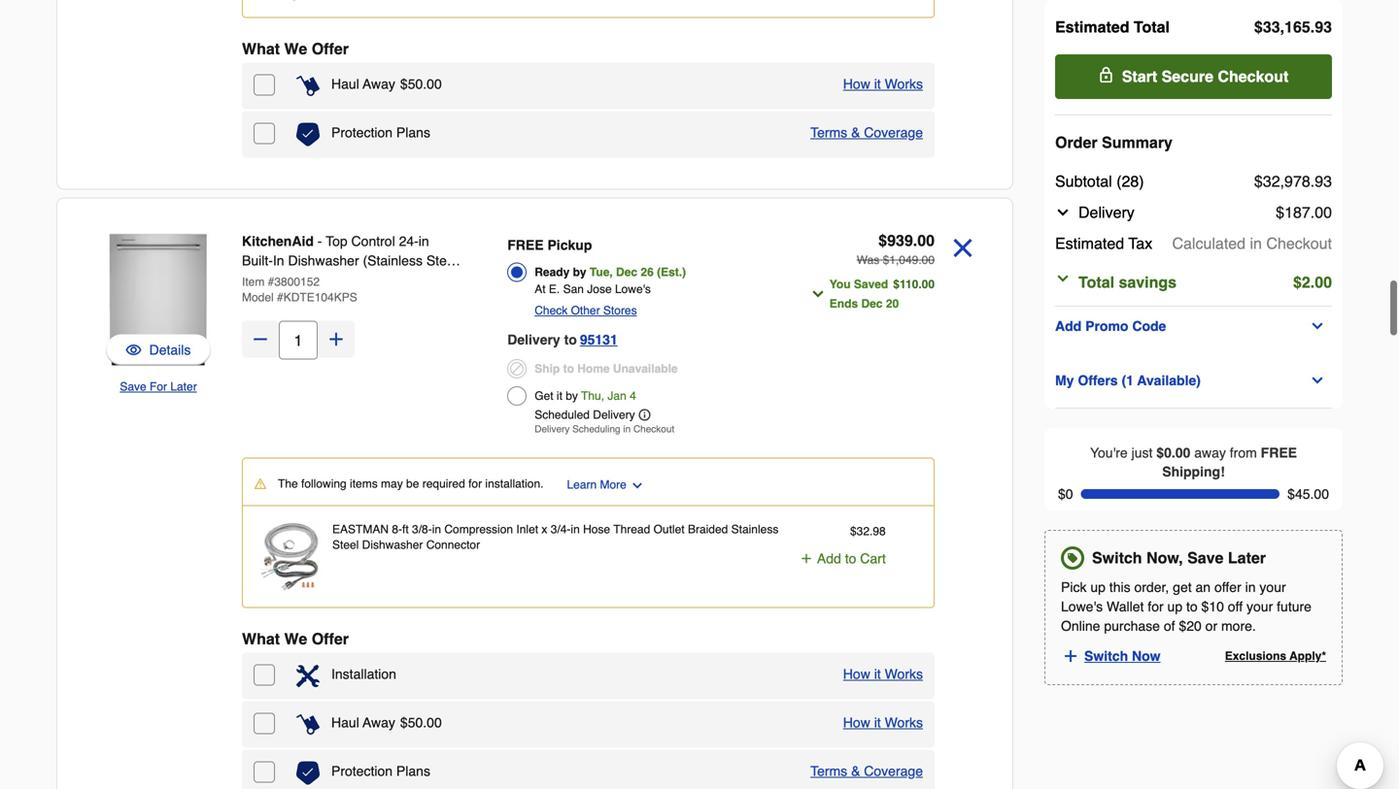 Task type: vqa. For each thing, say whether or not it's contained in the screenshot.
third cell from left
no



Task type: describe. For each thing, give the bounding box(es) containing it.
how it works for coverage
[[843, 76, 923, 92]]

3 how it works button from the top
[[843, 714, 923, 733]]

delivery up delivery scheduling in checkout
[[593, 409, 635, 422]]

terms & coverage button for protection plan filled image
[[810, 762, 923, 782]]

estimated for estimated total
[[1055, 18, 1129, 36]]

plus image
[[326, 330, 346, 349]]

an
[[1196, 580, 1211, 596]]

at
[[535, 283, 546, 296]]

& for protection plan filled icon
[[851, 125, 860, 140]]

. for 32
[[870, 525, 873, 539]]

0 vertical spatial your
[[1260, 580, 1286, 596]]

(est.)
[[657, 266, 686, 279]]

(stainless
[[363, 253, 423, 269]]

apply*
[[1289, 650, 1326, 664]]

steel inside 8-ft 3/8-in compression inlet x 3/4-in hose thread outlet braided stainless steel dishwasher connector
[[332, 539, 359, 552]]

1 horizontal spatial chevron down image
[[1055, 271, 1071, 287]]

cart
[[860, 551, 886, 567]]

terms & coverage for protection plan filled icon
[[810, 125, 923, 140]]

purchase
[[1104, 619, 1160, 635]]

protection for protection plan filled image
[[331, 764, 393, 780]]

switch now button
[[1061, 644, 1178, 670]]

you
[[830, 278, 851, 291]]

free shipping!
[[1162, 445, 1297, 480]]

get
[[1173, 580, 1192, 596]]

installation.
[[485, 478, 544, 491]]

how it works for works
[[843, 667, 923, 683]]

switch for switch now, save later
[[1092, 550, 1142, 568]]

add promo code
[[1055, 319, 1166, 334]]

of
[[1164, 619, 1175, 635]]

tag filled image
[[1064, 550, 1081, 568]]

chevron down image inside my offers (1 available) link
[[1310, 373, 1325, 389]]

32
[[857, 525, 870, 539]]

$ down 32,978
[[1276, 204, 1284, 222]]

haul away $ 50 .00 for haul away filled icon
[[331, 76, 442, 92]]

from
[[1230, 445, 1257, 461]]

$ right was
[[883, 254, 889, 267]]

#3800152
[[268, 275, 320, 289]]

tue,
[[590, 266, 613, 279]]

following
[[301, 478, 347, 491]]

20
[[886, 297, 899, 311]]

kitchenaid
[[242, 234, 314, 249]]

in right the "scheduling"
[[623, 424, 631, 435]]

1 vertical spatial by
[[566, 390, 578, 403]]

0 horizontal spatial for
[[468, 478, 482, 491]]

0 vertical spatial by
[[573, 266, 586, 279]]

checkout for start secure checkout
[[1218, 68, 1289, 85]]

now,
[[1146, 550, 1183, 568]]

in inside top control 24-in built-in dishwasher (stainless steel with printshield finish), 47-dba
[[419, 234, 429, 249]]

delivery for delivery scheduling in checkout
[[535, 424, 570, 435]]

minus image
[[251, 330, 270, 349]]

what for installation
[[242, 631, 280, 649]]

subtotal
[[1055, 172, 1112, 190]]

summary
[[1102, 134, 1173, 152]]

$ left 98
[[850, 525, 857, 539]]

#kdte104kps
[[277, 291, 357, 305]]

wallet
[[1107, 600, 1144, 615]]

pickup
[[547, 238, 592, 253]]

0 horizontal spatial chevron down image
[[810, 287, 826, 302]]

$ 33,165 . 93
[[1254, 18, 1332, 36]]

was
[[857, 254, 880, 267]]

san
[[563, 283, 584, 296]]

dba
[[405, 273, 431, 288]]

how it works button for works
[[843, 665, 923, 684]]

haul away $ 50 .00 for haul away filled image
[[331, 716, 442, 731]]

how for terms
[[843, 76, 870, 92]]

33,165
[[1263, 18, 1310, 36]]

protection plan filled image
[[296, 762, 320, 786]]

available)
[[1137, 373, 1201, 389]]

3/4-
[[551, 523, 571, 537]]

$ right just
[[1156, 445, 1164, 461]]

plus image for switch now
[[1062, 648, 1079, 666]]

jan
[[608, 390, 626, 403]]

e.
[[549, 283, 560, 296]]

later inside button
[[170, 380, 197, 394]]

details
[[149, 342, 191, 358]]

$ 2 .00
[[1293, 273, 1332, 291]]

tax
[[1128, 235, 1152, 253]]

24-
[[399, 234, 419, 249]]

0 vertical spatial chevron down image
[[1055, 205, 1071, 221]]

what we offer for haul away
[[242, 40, 349, 58]]

what we offer for installation
[[242, 631, 349, 649]]

you're
[[1090, 445, 1128, 461]]

to for cart
[[845, 551, 856, 567]]

estimated for estimated tax
[[1055, 235, 1124, 253]]

haul away filled image
[[296, 714, 320, 737]]

braided
[[688, 523, 728, 537]]

how it works button for coverage
[[843, 74, 923, 94]]

dec inside you saved $ 110 .00 ends dec 20
[[861, 297, 883, 311]]

. for 33,165
[[1310, 18, 1315, 36]]

delivery scheduling in checkout
[[535, 424, 674, 435]]

in right calculated
[[1250, 235, 1262, 253]]

more
[[600, 479, 627, 492]]

to for home
[[563, 362, 574, 376]]

be
[[406, 478, 419, 491]]

or
[[1205, 619, 1217, 635]]

. for 32,978
[[1310, 172, 1315, 190]]

95131
[[580, 332, 618, 348]]

haul for haul away filled icon
[[331, 76, 359, 92]]

ft
[[402, 523, 409, 537]]

26
[[641, 266, 654, 279]]

start secure checkout
[[1122, 68, 1289, 85]]

dishwasher inside 8-ft 3/8-in compression inlet x 3/4-in hose thread outlet braided stainless steel dishwasher connector
[[362, 539, 423, 552]]

order,
[[1134, 580, 1169, 596]]

check
[[535, 304, 568, 318]]

$ down calculated in checkout
[[1293, 273, 1302, 291]]

1 vertical spatial your
[[1247, 600, 1273, 615]]

0 vertical spatial total
[[1134, 18, 1170, 36]]

protection for protection plan filled icon
[[331, 125, 393, 140]]

$ up was
[[878, 232, 887, 250]]

warning image
[[255, 479, 266, 490]]

terms & coverage button for protection plan filled icon
[[810, 123, 923, 142]]

hose
[[583, 523, 610, 537]]

1 horizontal spatial save
[[1187, 550, 1224, 568]]

switch for switch now
[[1084, 649, 1128, 665]]

more.
[[1221, 619, 1256, 635]]

haul for haul away filled image
[[331, 716, 359, 731]]

98
[[873, 525, 886, 539]]

items
[[350, 478, 378, 491]]

estimated tax
[[1055, 235, 1152, 253]]

ready
[[535, 266, 570, 279]]

32,978
[[1263, 172, 1310, 190]]

stores
[[603, 304, 637, 318]]

plans for protection plan filled icon
[[396, 125, 430, 140]]

item #3800152 model #kdte104kps
[[242, 275, 357, 305]]

works for how it works
[[885, 667, 923, 683]]

protection plan filled image
[[296, 123, 320, 146]]

50 for haul away filled icon
[[408, 76, 423, 92]]

save for later
[[120, 380, 197, 394]]

checkout inside option group
[[633, 424, 674, 435]]

add to cart
[[817, 551, 886, 567]]

free for free shipping!
[[1261, 445, 1297, 461]]

$ up start secure checkout
[[1254, 18, 1263, 36]]

4
[[630, 390, 636, 403]]

chevron down image inside add promo code link
[[1310, 319, 1325, 334]]

code
[[1132, 319, 1166, 334]]

future
[[1277, 600, 1312, 615]]

1 vertical spatial later
[[1228, 550, 1266, 568]]

info image
[[639, 410, 651, 421]]

eastman
[[332, 523, 389, 537]]

scheduled
[[535, 409, 590, 422]]

delivery for delivery
[[1078, 204, 1135, 222]]

model
[[242, 291, 274, 305]]

add promo code link
[[1055, 315, 1332, 338]]

save inside button
[[120, 380, 146, 394]]

$ inside you saved $ 110 .00 ends dec 20
[[893, 278, 900, 291]]



Task type: locate. For each thing, give the bounding box(es) containing it.
1 50 from the top
[[408, 76, 423, 92]]

8-ft 3/8-in compression inlet x 3/4-in hose thread outlet braided stainless steel dishwasher connector
[[332, 523, 779, 552]]

1 & from the top
[[851, 125, 860, 140]]

protection right protection plan filled icon
[[331, 125, 393, 140]]

jose
[[587, 283, 612, 296]]

for right required
[[468, 478, 482, 491]]

$ right haul away filled icon
[[400, 76, 408, 92]]

1 horizontal spatial for
[[1148, 600, 1164, 615]]

1 haul from the top
[[331, 76, 359, 92]]

0 vertical spatial coverage
[[864, 125, 923, 140]]

1 vertical spatial add
[[817, 551, 841, 567]]

$ right haul away filled image
[[400, 716, 408, 731]]

offer up assembly image
[[312, 631, 349, 649]]

0 vertical spatial dec
[[616, 266, 637, 279]]

1 horizontal spatial lowe's
[[1061, 600, 1103, 615]]

start
[[1122, 68, 1157, 85]]

kitchenaid -
[[242, 234, 326, 249]]

haul right haul away filled icon
[[331, 76, 359, 92]]

save up an
[[1187, 550, 1224, 568]]

1 plans from the top
[[396, 125, 430, 140]]

2 vertical spatial .
[[870, 525, 873, 539]]

$ up '20'
[[893, 278, 900, 291]]

it for haul away filled icon
[[874, 76, 881, 92]]

away
[[363, 76, 395, 92], [363, 716, 395, 731]]

Stepper number input field with increment and decrement buttons number field
[[279, 321, 318, 360]]

1 vertical spatial dishwasher
[[362, 539, 423, 552]]

1 vertical spatial lowe's
[[1061, 600, 1103, 615]]

in up '(stainless'
[[419, 234, 429, 249]]

free inside option group
[[507, 238, 544, 253]]

finish),
[[337, 273, 382, 288]]

93 for $ 33,165 . 93
[[1315, 18, 1332, 36]]

0 vertical spatial how
[[843, 76, 870, 92]]

total down estimated tax
[[1078, 273, 1114, 291]]

to inside pick up this order, get an offer in your lowe's wallet for up to $10 off your future online purchase of $20 or more.
[[1186, 600, 1198, 615]]

checkout inside button
[[1218, 68, 1289, 85]]

offer for haul away
[[312, 40, 349, 58]]

1 vertical spatial 93
[[1315, 172, 1332, 190]]

terms for protection plan filled icon's terms & coverage button
[[810, 125, 847, 140]]

estimated left tax
[[1055, 235, 1124, 253]]

1 works from the top
[[885, 76, 923, 92]]

.00 inside you saved $ 110 .00 ends dec 20
[[918, 278, 935, 291]]

plus image left add to cart
[[800, 552, 813, 566]]

switch down online
[[1084, 649, 1128, 665]]

2 vertical spatial how it works button
[[843, 714, 923, 733]]

chevron down image right more
[[630, 479, 644, 493]]

shipping!
[[1162, 465, 1225, 480]]

required
[[422, 478, 465, 491]]

terms & coverage for protection plan filled image
[[810, 764, 923, 780]]

free up the ready on the top
[[507, 238, 544, 253]]

1 horizontal spatial free
[[1261, 445, 1297, 461]]

plus image down online
[[1062, 648, 1079, 666]]

up up the of on the bottom
[[1167, 600, 1183, 615]]

2 how it works button from the top
[[843, 665, 923, 684]]

1 vertical spatial away
[[363, 716, 395, 731]]

we up assembly image
[[284, 631, 307, 649]]

0 vertical spatial haul away $ 50 .00
[[331, 76, 442, 92]]

1 horizontal spatial total
[[1134, 18, 1170, 36]]

-
[[317, 234, 322, 249]]

1 what from the top
[[242, 40, 280, 58]]

0 horizontal spatial free
[[507, 238, 544, 253]]

total
[[1134, 18, 1170, 36], [1078, 273, 1114, 291]]

lowe's up online
[[1061, 600, 1103, 615]]

2
[[1302, 273, 1310, 291]]

x
[[542, 523, 547, 537]]

0 vertical spatial for
[[468, 478, 482, 491]]

compression
[[444, 523, 513, 537]]

top control 24-in built-in dishwasher (stainless steel with printshield finish), 47-dba
[[242, 234, 457, 288]]

with
[[242, 273, 266, 288]]

add for add promo code
[[1055, 319, 1082, 334]]

0 vertical spatial 93
[[1315, 18, 1332, 36]]

we for haul away
[[284, 40, 307, 58]]

secure
[[1162, 68, 1213, 85]]

plus image for add to cart
[[800, 552, 813, 566]]

off
[[1228, 600, 1243, 615]]

0 vertical spatial how it works button
[[843, 74, 923, 94]]

free pickup
[[507, 238, 592, 253]]

lowe's inside "at e. san jose lowe's check other stores"
[[615, 283, 651, 296]]

0 vertical spatial later
[[170, 380, 197, 394]]

1 vertical spatial up
[[1167, 600, 1183, 615]]

free for free pickup
[[507, 238, 544, 253]]

1 we from the top
[[284, 40, 307, 58]]

order summary
[[1055, 134, 1173, 152]]

switch inside button
[[1084, 649, 1128, 665]]

2 terms & coverage button from the top
[[810, 762, 923, 782]]

get
[[535, 390, 553, 403]]

1 vertical spatial what
[[242, 631, 280, 649]]

1 how it works button from the top
[[843, 74, 923, 94]]

haul away $ 50 .00
[[331, 76, 442, 92], [331, 716, 442, 731]]

to for 95131
[[564, 332, 577, 348]]

2 we from the top
[[284, 631, 307, 649]]

total up start
[[1134, 18, 1170, 36]]

stainless
[[731, 523, 779, 537]]

1 vertical spatial save
[[1187, 550, 1224, 568]]

later up offer
[[1228, 550, 1266, 568]]

2 93 from the top
[[1315, 172, 1332, 190]]

add item to cart element
[[817, 549, 886, 569]]

93 right 33,165 on the top of the page
[[1315, 18, 1332, 36]]

1 terms & coverage button from the top
[[810, 123, 923, 142]]

in up connector
[[432, 523, 441, 537]]

save
[[120, 380, 146, 394], [1187, 550, 1224, 568]]

for inside pick up this order, get an offer in your lowe's wallet for up to $10 off your future online purchase of $20 or more.
[[1148, 600, 1164, 615]]

1 how it works from the top
[[843, 76, 923, 92]]

0 vertical spatial away
[[363, 76, 395, 92]]

to left cart
[[845, 551, 856, 567]]

1 vertical spatial terms & coverage
[[810, 764, 923, 780]]

away for haul away filled image
[[363, 716, 395, 731]]

plus image
[[800, 552, 813, 566], [1062, 648, 1079, 666]]

checkout for calculated in checkout
[[1266, 235, 1332, 253]]

0 horizontal spatial total
[[1078, 273, 1114, 291]]

save for later button
[[120, 377, 197, 397]]

1 horizontal spatial chevron down image
[[1055, 205, 1071, 221]]

works
[[885, 76, 923, 92], [885, 667, 923, 683], [885, 716, 923, 731]]

free inside free shipping!
[[1261, 445, 1297, 461]]

add for add to cart
[[817, 551, 841, 567]]

0 vertical spatial .
[[1310, 18, 1315, 36]]

assembly image
[[296, 665, 320, 688]]

delivery up estimated tax
[[1078, 204, 1135, 222]]

by left thu,
[[566, 390, 578, 403]]

0 vertical spatial offer
[[312, 40, 349, 58]]

for down the order,
[[1148, 600, 1164, 615]]

1 vertical spatial plans
[[396, 764, 430, 780]]

3 works from the top
[[885, 716, 923, 731]]

top control 24-in built-in dishwasher (stainless steel with printshield finish), 47-dba image
[[88, 230, 228, 370]]

0 vertical spatial switch
[[1092, 550, 1142, 568]]

.00
[[423, 76, 442, 92], [1310, 204, 1332, 222], [913, 232, 935, 250], [918, 254, 935, 267], [1310, 273, 1332, 291], [918, 278, 935, 291], [423, 716, 442, 731]]

$10
[[1201, 600, 1224, 615]]

my offers (1 available)
[[1055, 373, 1201, 389]]

just
[[1132, 445, 1153, 461]]

1 horizontal spatial dishwasher
[[362, 539, 423, 552]]

terms for terms & coverage button associated with protection plan filled image
[[810, 764, 847, 780]]

1 vertical spatial protection plans
[[331, 764, 430, 780]]

939
[[887, 232, 913, 250]]

0 vertical spatial estimated
[[1055, 18, 1129, 36]]

option group containing free pickup
[[507, 232, 777, 441]]

1 vertical spatial terms & coverage button
[[810, 762, 923, 782]]

1 horizontal spatial up
[[1167, 600, 1183, 615]]

8-
[[392, 523, 402, 537]]

1 terms from the top
[[810, 125, 847, 140]]

switch now
[[1084, 649, 1161, 665]]

protection plans for protection plan filled image
[[331, 764, 430, 780]]

block image
[[507, 359, 527, 379]]

chevron down image down subtotal
[[1055, 205, 1071, 221]]

checkout down 187
[[1266, 235, 1332, 253]]

chevron down image
[[1055, 205, 1071, 221], [1310, 319, 1325, 334], [630, 479, 644, 493]]

your
[[1260, 580, 1286, 596], [1247, 600, 1273, 615]]

1 vertical spatial checkout
[[1266, 235, 1332, 253]]

haul away filled image
[[296, 74, 320, 98]]

built-
[[242, 253, 273, 269]]

details button
[[106, 335, 211, 366], [126, 341, 191, 360]]

93 for $ 32,978 . 93
[[1315, 172, 1332, 190]]

plans for protection plan filled image
[[396, 764, 430, 780]]

1 vertical spatial we
[[284, 631, 307, 649]]

2 50 from the top
[[408, 716, 423, 731]]

dishwasher down -
[[288, 253, 359, 269]]

1 vertical spatial plus image
[[1062, 648, 1079, 666]]

1 vertical spatial switch
[[1084, 649, 1128, 665]]

offers
[[1078, 373, 1118, 389]]

steel up dba
[[426, 253, 457, 269]]

dishwasher down 8-
[[362, 539, 423, 552]]

0 horizontal spatial save
[[120, 380, 146, 394]]

1 vertical spatial 50
[[408, 716, 423, 731]]

coverage for protection plan filled icon's terms & coverage button
[[864, 125, 923, 140]]

2 offer from the top
[[312, 631, 349, 649]]

8-ft 3/8-in compression inlet x 3/4-in hose thread outlet braided stainless steel dishwasher connector image
[[255, 522, 325, 592]]

1 protection plans from the top
[[331, 125, 430, 140]]

0 horizontal spatial dec
[[616, 266, 637, 279]]

2 protection plans from the top
[[331, 764, 430, 780]]

offer
[[1214, 580, 1241, 596]]

printshield
[[270, 273, 333, 288]]

0 horizontal spatial add
[[817, 551, 841, 567]]

0 vertical spatial protection plans
[[331, 125, 430, 140]]

93 up $ 187 .00
[[1315, 172, 1332, 190]]

estimated up "secure" image
[[1055, 18, 1129, 36]]

the
[[278, 478, 298, 491]]

checkout down 33,165 on the top of the page
[[1218, 68, 1289, 85]]

haul away $ 50 .00 right haul away filled icon
[[331, 76, 442, 92]]

1 vertical spatial what we offer
[[242, 631, 349, 649]]

1 how from the top
[[843, 76, 870, 92]]

2 works from the top
[[885, 667, 923, 683]]

your up future
[[1260, 580, 1286, 596]]

away right haul away filled icon
[[363, 76, 395, 92]]

option group
[[507, 232, 777, 441]]

0 horizontal spatial chevron down image
[[630, 479, 644, 493]]

1 away from the top
[[363, 76, 395, 92]]

1 93 from the top
[[1315, 18, 1332, 36]]

in right offer
[[1245, 580, 1256, 596]]

protection
[[331, 125, 393, 140], [331, 764, 393, 780]]

0 vertical spatial terms
[[810, 125, 847, 140]]

2 protection from the top
[[331, 764, 393, 780]]

in inside pick up this order, get an offer in your lowe's wallet for up to $10 off your future online purchase of $20 or more.
[[1245, 580, 1256, 596]]

0 vertical spatial haul
[[331, 76, 359, 92]]

thu,
[[581, 390, 604, 403]]

now
[[1132, 649, 1161, 665]]

haul right haul away filled image
[[331, 716, 359, 731]]

up left the this
[[1090, 580, 1106, 596]]

later right for
[[170, 380, 197, 394]]

to left 95131 button
[[564, 332, 577, 348]]

protection right protection plan filled image
[[331, 764, 393, 780]]

0 vertical spatial plans
[[396, 125, 430, 140]]

2 vertical spatial works
[[885, 716, 923, 731]]

dec left 26 on the left
[[616, 266, 637, 279]]

we up haul away filled icon
[[284, 40, 307, 58]]

0 horizontal spatial lowe's
[[615, 283, 651, 296]]

0 vertical spatial checkout
[[1218, 68, 1289, 85]]

(1
[[1122, 373, 1134, 389]]

lowe's down 26 on the left
[[615, 283, 651, 296]]

& for protection plan filled image
[[851, 764, 860, 780]]

2 & from the top
[[851, 764, 860, 780]]

calculated in checkout
[[1172, 235, 1332, 253]]

0 vertical spatial lowe's
[[615, 283, 651, 296]]

add left cart
[[817, 551, 841, 567]]

it for assembly image
[[874, 667, 881, 683]]

0 vertical spatial how it works
[[843, 76, 923, 92]]

0 vertical spatial terms & coverage
[[810, 125, 923, 140]]

0 vertical spatial free
[[507, 238, 544, 253]]

1 vertical spatial how
[[843, 667, 870, 683]]

1 horizontal spatial plus image
[[1062, 648, 1079, 666]]

protection plans for protection plan filled icon
[[331, 125, 430, 140]]

it for haul away filled image
[[874, 716, 881, 731]]

up
[[1090, 580, 1106, 596], [1167, 600, 1183, 615]]

outlet
[[653, 523, 685, 537]]

delivery up ship
[[507, 332, 560, 348]]

1 offer from the top
[[312, 40, 349, 58]]

home
[[577, 362, 610, 376]]

(28)
[[1116, 172, 1144, 190]]

away
[[1194, 445, 1226, 461]]

1 vertical spatial how it works
[[843, 667, 923, 683]]

dec down saved
[[861, 297, 883, 311]]

may
[[381, 478, 403, 491]]

installation
[[331, 667, 396, 683]]

steel down eastman
[[332, 539, 359, 552]]

inlet
[[516, 523, 538, 537]]

secure image
[[1099, 67, 1114, 83]]

1 terms & coverage from the top
[[810, 125, 923, 140]]

2 what from the top
[[242, 631, 280, 649]]

by up san
[[573, 266, 586, 279]]

0 vertical spatial what
[[242, 40, 280, 58]]

total savings
[[1078, 273, 1177, 291]]

steel inside top control 24-in built-in dishwasher (stainless steel with printshield finish), 47-dba
[[426, 253, 457, 269]]

2 terms & coverage from the top
[[810, 764, 923, 780]]

protection plans right protection plan filled image
[[331, 764, 430, 780]]

2 vertical spatial how
[[843, 716, 870, 731]]

switch up the this
[[1092, 550, 1142, 568]]

50 for haul away filled image
[[408, 716, 423, 731]]

0 vertical spatial save
[[120, 380, 146, 394]]

1 estimated from the top
[[1055, 18, 1129, 36]]

how for how
[[843, 667, 870, 683]]

saved
[[854, 278, 888, 291]]

$
[[1254, 18, 1263, 36], [400, 76, 408, 92], [1254, 172, 1263, 190], [1276, 204, 1284, 222], [878, 232, 887, 250], [883, 254, 889, 267], [1293, 273, 1302, 291], [893, 278, 900, 291], [1156, 445, 1164, 461], [850, 525, 857, 539], [400, 716, 408, 731]]

you saved $ 110 .00 ends dec 20
[[830, 278, 935, 311]]

chevron down image down $ 2 .00
[[1310, 319, 1325, 334]]

0 vertical spatial terms & coverage button
[[810, 123, 923, 142]]

exclusions apply*
[[1225, 650, 1326, 664]]

1 vertical spatial free
[[1261, 445, 1297, 461]]

to up $20
[[1186, 600, 1198, 615]]

2 vertical spatial chevron down image
[[630, 479, 644, 493]]

2 horizontal spatial chevron down image
[[1310, 319, 1325, 334]]

110
[[900, 278, 918, 291]]

lowe's inside pick up this order, get an offer in your lowe's wallet for up to $10 off your future online purchase of $20 or more.
[[1061, 600, 1103, 615]]

ready by tue, dec 26 (est.)
[[535, 266, 686, 279]]

in left hose
[[571, 523, 580, 537]]

2 horizontal spatial chevron down image
[[1310, 373, 1325, 389]]

ends
[[830, 297, 858, 311]]

1 vertical spatial works
[[885, 667, 923, 683]]

1 vertical spatial haul away $ 50 .00
[[331, 716, 442, 731]]

ship to home unavailable
[[535, 362, 678, 376]]

chevron down image
[[1055, 271, 1071, 287], [810, 287, 826, 302], [1310, 373, 1325, 389]]

away down installation
[[363, 716, 395, 731]]

1 vertical spatial chevron down image
[[1310, 319, 1325, 334]]

quickview image
[[126, 341, 141, 360]]

away from
[[1194, 445, 1257, 461]]

1 vertical spatial steel
[[332, 539, 359, 552]]

2 estimated from the top
[[1055, 235, 1124, 253]]

0 vertical spatial steel
[[426, 253, 457, 269]]

2 away from the top
[[363, 716, 395, 731]]

free right from at the right
[[1261, 445, 1297, 461]]

save left for
[[120, 380, 146, 394]]

terms & coverage
[[810, 125, 923, 140], [810, 764, 923, 780]]

away for haul away filled icon
[[363, 76, 395, 92]]

$ 939 .00 was $ 1,049 .00
[[857, 232, 935, 267]]

what for haul away
[[242, 40, 280, 58]]

2 plans from the top
[[396, 764, 430, 780]]

offer
[[312, 40, 349, 58], [312, 631, 349, 649]]

dishwasher
[[288, 253, 359, 269], [362, 539, 423, 552]]

what we offer up haul away filled icon
[[242, 40, 349, 58]]

2 vertical spatial checkout
[[633, 424, 674, 435]]

checkout down info icon
[[633, 424, 674, 435]]

2 haul away $ 50 .00 from the top
[[331, 716, 442, 731]]

2 vertical spatial how it works
[[843, 716, 923, 731]]

1 vertical spatial &
[[851, 764, 860, 780]]

works for terms & coverage
[[885, 76, 923, 92]]

delivery down scheduled
[[535, 424, 570, 435]]

2 how from the top
[[843, 667, 870, 683]]

$20
[[1179, 619, 1202, 635]]

2 haul from the top
[[331, 716, 359, 731]]

0 horizontal spatial plus image
[[800, 552, 813, 566]]

0 horizontal spatial later
[[170, 380, 197, 394]]

1 vertical spatial offer
[[312, 631, 349, 649]]

1 horizontal spatial add
[[1055, 319, 1082, 334]]

delivery for delivery to 95131
[[507, 332, 560, 348]]

to right ship
[[563, 362, 574, 376]]

0 horizontal spatial dishwasher
[[288, 253, 359, 269]]

protection plans right protection plan filled icon
[[331, 125, 430, 140]]

1 protection from the top
[[331, 125, 393, 140]]

dishwasher inside top control 24-in built-in dishwasher (stainless steel with printshield finish), 47-dba
[[288, 253, 359, 269]]

savings
[[1119, 273, 1177, 291]]

95131 button
[[580, 328, 618, 352]]

offer for installation
[[312, 631, 349, 649]]

haul away $ 50 .00 down installation
[[331, 716, 442, 731]]

for
[[150, 380, 167, 394]]

0 horizontal spatial up
[[1090, 580, 1106, 596]]

add
[[1055, 319, 1082, 334], [817, 551, 841, 567]]

1 horizontal spatial later
[[1228, 550, 1266, 568]]

by
[[573, 266, 586, 279], [566, 390, 578, 403]]

plus image inside switch now button
[[1062, 648, 1079, 666]]

0 vertical spatial we
[[284, 40, 307, 58]]

2 coverage from the top
[[864, 764, 923, 780]]

1 vertical spatial dec
[[861, 297, 883, 311]]

93
[[1315, 18, 1332, 36], [1315, 172, 1332, 190]]

1 vertical spatial .
[[1310, 172, 1315, 190]]

2 how it works from the top
[[843, 667, 923, 683]]

we for installation
[[284, 631, 307, 649]]

1 vertical spatial for
[[1148, 600, 1164, 615]]

switch
[[1092, 550, 1142, 568], [1084, 649, 1128, 665]]

1 haul away $ 50 .00 from the top
[[331, 76, 442, 92]]

your right off
[[1247, 600, 1273, 615]]

1 horizontal spatial dec
[[861, 297, 883, 311]]

1 what we offer from the top
[[242, 40, 349, 58]]

offer up haul away filled icon
[[312, 40, 349, 58]]

1 coverage from the top
[[864, 125, 923, 140]]

remove item image
[[946, 232, 979, 265]]

add left promo
[[1055, 319, 1082, 334]]

order
[[1055, 134, 1097, 152]]

1 vertical spatial coverage
[[864, 764, 923, 780]]

$0
[[1058, 487, 1073, 502]]

3 how it works from the top
[[843, 716, 923, 731]]

0 vertical spatial plus image
[[800, 552, 813, 566]]

1 vertical spatial terms
[[810, 764, 847, 780]]

this
[[1109, 580, 1131, 596]]

0 vertical spatial works
[[885, 76, 923, 92]]

3 how from the top
[[843, 716, 870, 731]]

2 what we offer from the top
[[242, 631, 349, 649]]

$ 32,978 . 93
[[1254, 172, 1332, 190]]

lowe's
[[615, 283, 651, 296], [1061, 600, 1103, 615]]

dec
[[616, 266, 637, 279], [861, 297, 883, 311]]

coverage for terms & coverage button associated with protection plan filled image
[[864, 764, 923, 780]]

$ up calculated in checkout
[[1254, 172, 1263, 190]]

my offers (1 available) link
[[1055, 369, 1332, 393]]

how it works button
[[843, 74, 923, 94], [843, 665, 923, 684], [843, 714, 923, 733]]

0 vertical spatial 50
[[408, 76, 423, 92]]

2 terms from the top
[[810, 764, 847, 780]]

what we offer up assembly image
[[242, 631, 349, 649]]



